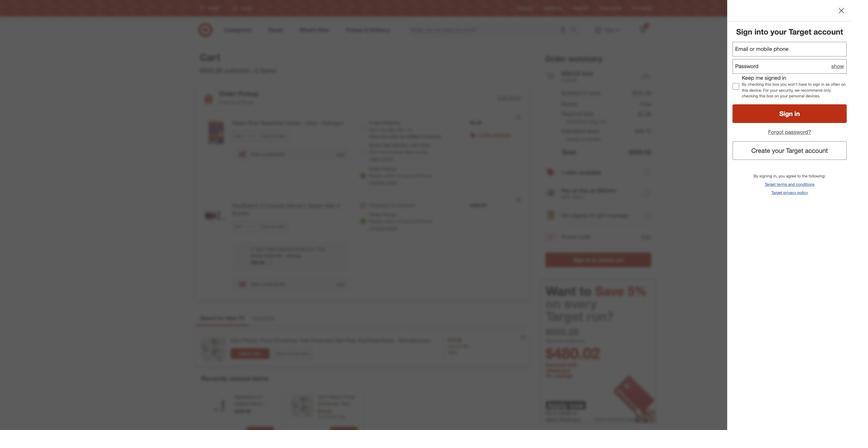 Task type: vqa. For each thing, say whether or not it's contained in the screenshot.
Price at the top
no



Task type: locate. For each thing, give the bounding box(es) containing it.
in left check at the right bottom of the page
[[586, 257, 591, 264]]

40ct plastic finial christmas tree ornament set - wondershop™ image
[[291, 395, 314, 418], [291, 395, 314, 418]]

target inside on every target run?
[[546, 309, 583, 325]]

What can we help you find? suggestions appear below search field
[[407, 23, 573, 37]]

0 vertical spatial change store button
[[369, 179, 397, 186]]

0 vertical spatial substitute
[[264, 152, 285, 157]]

at up raisin on the top left of the page
[[236, 100, 239, 105]]

1 vertical spatial christmas
[[318, 402, 339, 407]]

christmas inside 40ct plastic finial christmas tree ornament set - wondershop™
[[318, 402, 339, 407]]

this up for
[[765, 82, 772, 87]]

playstation
[[232, 203, 259, 209], [234, 395, 258, 401]]

taxes
[[587, 128, 600, 135]]

often
[[831, 82, 840, 87]]

redcard right ad
[[573, 6, 589, 11]]

- inside 40ct plastic finial christmas tree ornament set - wondershop™
[[348, 408, 350, 414]]

0 vertical spatial sale
[[448, 350, 457, 356]]

change store button for store pickup radio
[[369, 179, 397, 186]]

your
[[771, 27, 787, 36], [770, 88, 778, 93], [780, 93, 788, 98], [772, 147, 785, 155]]

1 vertical spatial console
[[234, 408, 251, 414]]

0 horizontal spatial finial
[[260, 338, 272, 344]]

games
[[278, 247, 293, 252]]

hours down 6pm at the left
[[401, 173, 413, 179]]

1 vertical spatial add a substitute
[[251, 282, 285, 287]]

signing
[[760, 174, 773, 179]]

later for console
[[278, 224, 285, 229]]

None password field
[[733, 59, 847, 74]]

0 vertical spatial $10.50
[[448, 338, 462, 343]]

subtotal left the (2
[[562, 90, 582, 97]]

0 vertical spatial ready
[[369, 173, 382, 179]]

save
[[262, 134, 271, 139], [262, 224, 271, 229], [595, 284, 624, 300]]

1 offer available button up $52/mo.
[[546, 162, 651, 184]]

1 substitute from the top
[[264, 152, 285, 157]]

change store button right store pickup option
[[369, 225, 397, 232]]

redcard down $480.02
[[549, 368, 570, 375]]

pinole
[[241, 100, 254, 105], [420, 173, 432, 179], [420, 219, 432, 224]]

*some restrictions apply.
[[594, 418, 638, 423]]

40ct inside list item
[[231, 338, 241, 344]]

2 substitute from the top
[[264, 282, 285, 287]]

2 up the subtotal (2 items)
[[562, 77, 564, 83]]

1 vertical spatial finial
[[343, 395, 354, 401]]

2 right man
[[337, 203, 340, 209]]

box down signed
[[773, 82, 780, 87]]

2 vertical spatial pinole
[[420, 219, 432, 224]]

pickup down 2 items
[[238, 90, 258, 98]]

forgot password?
[[768, 129, 811, 135]]

$10.50 for $10.50 reg $15.00 sale
[[448, 338, 462, 343]]

$505.28 for $505.28 subtotal
[[200, 67, 222, 74]]

40ct inside 40ct plastic finial christmas tree ornament set - wondershop™
[[318, 395, 327, 401]]

5% savings
[[546, 373, 573, 380]]

1 vertical spatial 5%
[[546, 373, 553, 380]]

2 change from the top
[[369, 225, 385, 231]]

None text field
[[733, 42, 847, 57]]

1 horizontal spatial christmas
[[318, 402, 339, 407]]

order down learn
[[369, 167, 381, 172]]

target privacy policy link
[[772, 190, 808, 196]]

substitute for the topmost add button
[[264, 152, 285, 157]]

$555.03 down order summary on the top
[[562, 70, 580, 77]]

2 change store button from the top
[[369, 225, 397, 232]]

- right 24oz
[[319, 120, 321, 127]]

pinole inside order pickup 2 items at pinole
[[241, 100, 254, 105]]

1 vertical spatial $555.03
[[629, 149, 651, 156]]

1 vertical spatial at
[[414, 173, 418, 179]]

estimated up based
[[562, 128, 586, 135]]

redcard down apply now button
[[559, 417, 581, 424]]

summary
[[569, 54, 603, 63]]

items)
[[588, 91, 601, 96]]

substitute for the bottommost add button
[[264, 282, 285, 287]]

1 horizontal spatial tree
[[340, 402, 349, 407]]

box down for
[[767, 93, 774, 98]]

a for the topmost add button
[[261, 152, 263, 157]]

sign inside "button"
[[780, 110, 793, 118]]

40ct plastic finial christmas tree ornament set pale teal/gold/slate - wondershop&#8482; image
[[200, 336, 227, 363]]

have
[[799, 82, 807, 87]]

40ct up $10.50 reg $15.00 sale
[[318, 395, 327, 401]]

0 horizontal spatial christmas
[[274, 338, 298, 344]]

2 vertical spatial you
[[779, 174, 785, 179]]

1 save for later button from the top
[[259, 131, 288, 142]]

0 vertical spatial add a substitute
[[251, 152, 285, 157]]

by inside keep me signed in by checking this box you won't have to sign in as often on this device. for your security, we recommend only checking this box on your personal devices.
[[742, 82, 747, 87]]

0 horizontal spatial console
[[234, 408, 251, 414]]

following:
[[809, 174, 826, 179]]

1 vertical spatial $10.50
[[318, 409, 332, 415]]

it up learn more button
[[378, 149, 381, 155]]

show
[[832, 63, 844, 70]]

1 horizontal spatial sign
[[737, 27, 753, 36]]

0 vertical spatial save for later
[[262, 134, 285, 139]]

0 vertical spatial with
[[410, 143, 419, 148]]

$505.28 up $480.02
[[546, 327, 579, 338]]

items inside $555.03 total 2 items
[[565, 77, 577, 83]]

1 vertical spatial $15.00
[[325, 415, 337, 420]]

None radio
[[360, 202, 367, 209]]

offer inside cart item ready to fulfill "group"
[[482, 132, 492, 138]]

with
[[410, 143, 419, 148], [567, 363, 577, 369]]

1 vertical spatial hours
[[401, 219, 413, 224]]

1 up pay
[[562, 169, 565, 176]]

add button
[[336, 151, 345, 158], [641, 233, 651, 241], [336, 282, 345, 288]]

store for store pickup radio
[[387, 180, 397, 185]]

0 vertical spatial $555.03
[[562, 70, 580, 77]]

1 vertical spatial cart item ready to fulfill group
[[196, 194, 529, 300]]

at inside order pickup 2 items at pinole
[[236, 100, 239, 105]]

2 it from the top
[[378, 149, 381, 155]]

to inside keep me signed in by checking this box you won't have to sign in as often on this device. for your security, we recommend only checking this box on your personal devices.
[[809, 82, 812, 87]]

1 save for later from the top
[[262, 134, 285, 139]]

0 vertical spatial ornament
[[311, 338, 335, 344]]

playstation inside playstation 5 console marvel's spider-man 2 bundle
[[232, 203, 259, 209]]

finial inside 40ct plastic finial christmas tree ornament set - wondershop™
[[343, 395, 354, 401]]

christmas inside list item
[[274, 338, 298, 344]]

this
[[765, 82, 772, 87], [742, 88, 749, 93], [759, 93, 766, 98]]

0 vertical spatial christmas
[[274, 338, 298, 344]]

5
[[261, 203, 264, 209], [259, 395, 262, 401]]

subtotal
[[224, 67, 249, 74], [565, 338, 585, 345]]

1 vertical spatial get
[[369, 149, 377, 155]]

ornament inside 40ct plastic finial christmas tree ornament set - wondershop™
[[318, 408, 339, 414]]

set inside 40ct plastic finial christmas tree ornament set - wondershop™
[[340, 408, 347, 414]]

0 horizontal spatial 1 offer available
[[478, 132, 511, 138]]

it
[[378, 127, 381, 133], [378, 149, 381, 155]]

0 vertical spatial sign
[[737, 27, 753, 36]]

1 vertical spatial ornament
[[318, 408, 339, 414]]

1 store from the top
[[387, 180, 397, 185]]

1 get from the top
[[369, 127, 377, 133]]

1 change from the top
[[369, 180, 385, 185]]

get up learn
[[369, 149, 377, 155]]

$505.28 inside '$505.28 current subtotal $480.02'
[[546, 327, 579, 338]]

target inside button
[[786, 147, 804, 155]]

keep
[[742, 74, 755, 81]]

set
[[336, 338, 344, 344], [340, 408, 347, 414]]

order
[[546, 54, 566, 63], [219, 90, 236, 98], [369, 167, 381, 172], [369, 212, 381, 218]]

0 horizontal spatial by
[[382, 127, 387, 133]]

1 vertical spatial 1
[[562, 169, 565, 176]]

order up $555.03 total 2 items
[[546, 54, 566, 63]]

2 save for later from the top
[[262, 224, 285, 229]]

2 link
[[635, 23, 650, 37]]

with up 'savings'
[[567, 363, 577, 369]]

1 offer available down $5.29
[[478, 132, 511, 138]]

in down personal
[[795, 110, 800, 118]]

sale inside '$10.50 reg $15.00 sale'
[[448, 350, 457, 356]]

1 cart item ready to fulfill group from the top
[[196, 112, 529, 194]]

pinole for store pickup radio
[[420, 173, 432, 179]]

- inside 2 year video games protection plan ($450-$499.99) - allstate
[[283, 253, 285, 259]]

hours down shipping not available at the left of page
[[401, 219, 413, 224]]

(
[[239, 315, 240, 322]]

in inside button
[[586, 257, 591, 264]]

order pickup 2 items at pinole
[[219, 90, 258, 105]]

your inside create your target account button
[[772, 147, 785, 155]]

1 vertical spatial 5
[[259, 395, 262, 401]]

1 change store button from the top
[[369, 179, 397, 186]]

breakfast
[[261, 120, 284, 127]]

1 horizontal spatial subtotal
[[565, 338, 585, 345]]

promo code
[[562, 234, 591, 241]]

add inside button
[[239, 352, 247, 357]]

order pickup ready within 2 hours at pinole change store down not
[[369, 212, 432, 231]]

in right signed
[[782, 74, 787, 81]]

estimated for estimated taxes
[[562, 128, 586, 135]]

christmas up shop
[[274, 338, 298, 344]]

2 vertical spatial sign
[[573, 257, 585, 264]]

1 horizontal spatial 1
[[478, 132, 481, 138]]

not
[[389, 203, 396, 208]]

ornament inside "40ct plastic finial christmas tree ornament set pale teal/gold/slate - wondershop™" link
[[311, 338, 335, 344]]

tree
[[299, 338, 309, 344], [340, 402, 349, 407]]

2 hours from the top
[[401, 219, 413, 224]]

ready for store pickup radio
[[369, 173, 382, 179]]

sign down promo code
[[573, 257, 585, 264]]

with up 6pm at the left
[[410, 143, 419, 148]]

2 add a substitute from the top
[[251, 282, 285, 287]]

2 horizontal spatial 1
[[562, 169, 565, 176]]

affirm
[[572, 195, 584, 200]]

for left the credit
[[546, 410, 552, 417]]

your right 'create'
[[772, 147, 785, 155]]

1 horizontal spatial plastic
[[328, 395, 342, 401]]

ornament for -
[[318, 408, 339, 414]]

cart item ready to fulfill group
[[196, 112, 529, 194], [196, 194, 529, 300]]

affirm image
[[546, 189, 556, 200], [546, 190, 555, 196]]

2 inside order pickup 2 items at pinole
[[219, 100, 222, 105]]

1 vertical spatial substitute
[[264, 282, 285, 287]]

1 vertical spatial estimated
[[562, 128, 586, 135]]

2 horizontal spatial available
[[579, 169, 602, 176]]

2 cart item ready to fulfill group from the top
[[196, 194, 529, 300]]

1 vertical spatial available
[[579, 169, 602, 176]]

40ct plastic finial christmas tree ornament set pale teal/gold/slate - wondershop™ list item
[[196, 332, 530, 367]]

1 horizontal spatial by
[[754, 174, 759, 179]]

- right $10.50 reg $15.00 sale
[[348, 408, 350, 414]]

sign inside button
[[573, 257, 585, 264]]

2 horizontal spatial sign
[[780, 110, 793, 118]]

2 down 'stores'
[[646, 24, 647, 28]]

1 offer available inside cart item ready to fulfill "group"
[[478, 132, 511, 138]]

raisin bran breakfast cereal - 24oz - kellogg's image
[[202, 120, 228, 146]]

0 horizontal spatial wondershop™
[[318, 415, 347, 421]]

add a substitute
[[251, 152, 285, 157], [251, 282, 285, 287]]

tree inside 40ct plastic finial christmas tree ornament set - wondershop™
[[340, 402, 349, 407]]

1 vertical spatial change
[[369, 225, 385, 231]]

0 horizontal spatial 40ct
[[231, 338, 241, 344]]

1 ready from the top
[[369, 173, 382, 179]]

1 vertical spatial you
[[381, 134, 387, 139]]

you inside keep me signed in by checking this box you won't have to sign in as often on this device. for your security, we recommend only checking this box on your personal devices.
[[781, 82, 787, 87]]

christmas up $10.50 reg $15.00 sale
[[318, 402, 339, 407]]

2 vertical spatial save
[[595, 284, 624, 300]]

set inside list item
[[336, 338, 344, 344]]

$10.50 inside $10.50 reg $15.00 sale
[[318, 409, 332, 415]]

1 vertical spatial save for later
[[262, 224, 285, 229]]

add a substitute down the breakfast
[[251, 152, 285, 157]]

$505.28 down "cart"
[[200, 67, 222, 74]]

console inside playstation 5 console marvel's spider-man 2 bundle
[[265, 203, 285, 209]]

0 horizontal spatial 5%
[[546, 373, 553, 380]]

1 within from the top
[[384, 173, 396, 179]]

0 vertical spatial this
[[765, 82, 772, 87]]

None radio
[[360, 126, 367, 133], [360, 150, 367, 156], [360, 126, 367, 133], [360, 150, 367, 156]]

5 inside playstation 5 console marvel's spider-man 2 bundle
[[261, 203, 264, 209]]

on down security,
[[775, 93, 779, 98]]

*
[[647, 286, 649, 291]]

playstation 5 digital edition console image
[[207, 395, 230, 418], [207, 395, 230, 418]]

Service plan checkbox
[[239, 254, 246, 260]]

1 vertical spatial pinole
[[420, 173, 432, 179]]

2 vertical spatial $505.28
[[546, 327, 579, 338]]

substitute down the breakfast
[[264, 152, 285, 157]]

this left device.
[[742, 88, 749, 93]]

as right low
[[590, 188, 596, 194]]

sign for sign in
[[780, 110, 793, 118]]

1 offer available inside button
[[562, 169, 602, 176]]

shipping
[[382, 120, 400, 126]]

0 vertical spatial at
[[236, 100, 239, 105]]

the
[[802, 174, 808, 179]]

1 horizontal spatial $505.28
[[546, 327, 579, 338]]

favorites
[[253, 315, 274, 322]]

plastic inside 40ct plastic finial christmas tree ornament set - wondershop™
[[328, 395, 342, 401]]

christmas for 40ct plastic finial christmas tree ornament set - wondershop™
[[318, 402, 339, 407]]

0 vertical spatial $15.00
[[456, 344, 468, 349]]

$555.03 inside $555.03 total 2 items
[[562, 70, 580, 77]]

spider-
[[308, 203, 325, 209]]

0 vertical spatial get
[[369, 127, 377, 133]]

shipt
[[420, 143, 431, 148]]

target privacy policy
[[772, 190, 808, 195]]

in inside "button"
[[795, 110, 800, 118]]

save for later button down playstation 5 console marvel's spider-man 2 bundle
[[259, 222, 288, 232]]

only
[[824, 88, 831, 93]]

$15.00 inside '$10.50 reg $15.00 sale'
[[456, 344, 468, 349]]

2 get from the top
[[369, 149, 377, 155]]

1 down $5.29
[[478, 132, 481, 138]]

keep me signed in by checking this box you won't have to sign in as often on this device. for your security, we recommend only checking this box on your personal devices.
[[742, 74, 846, 98]]

1 offer available button
[[478, 132, 511, 139], [546, 162, 651, 184]]

40ct for 40ct plastic finial christmas tree ornament set - wondershop™
[[318, 395, 327, 401]]

$10.50 inside '$10.50 reg $15.00 sale'
[[448, 338, 462, 343]]

6pm
[[406, 149, 415, 155]]

playstation 5 console marvel's spider-man 2 bundle
[[232, 203, 340, 217]]

subtotal for subtotal (2 items)
[[562, 90, 582, 97]]

40ct up add to cart
[[231, 338, 241, 344]]

by
[[742, 82, 747, 87], [754, 174, 759, 179]]

reg
[[318, 415, 324, 420]]

$555.03 down $48.75
[[629, 149, 651, 156]]

0 vertical spatial within
[[384, 173, 396, 179]]

save for later button for breakfast
[[259, 131, 288, 142]]

order pickup ready within 2 hours at pinole change store for store pickup radio
[[369, 167, 432, 185]]

ready right store pickup option
[[369, 219, 382, 224]]

to up recommend
[[809, 82, 812, 87]]

save for console
[[262, 224, 271, 229]]

change for change store button for store pickup option
[[369, 225, 385, 231]]

- down games
[[283, 253, 285, 259]]

it down "day"
[[378, 127, 381, 133]]

subtotal up 5% savings
[[546, 363, 566, 369]]

recently viewed items
[[201, 375, 269, 383]]

create your target account button
[[733, 141, 847, 160]]

later down raisin bran breakfast cereal - 24oz - kellogg's
[[278, 134, 285, 139]]

this down for
[[759, 93, 766, 98]]

1 order pickup ready within 2 hours at pinole change store from the top
[[369, 167, 432, 185]]

$15.00 for $10.50 reg $15.00 sale
[[325, 415, 337, 420]]

add a substitute for the topmost add button
[[251, 152, 285, 157]]

plan
[[317, 247, 326, 252]]

1 vertical spatial subtotal
[[546, 363, 566, 369]]

5 inside playstation 5 digital edition console
[[259, 395, 262, 401]]

checking down device.
[[742, 93, 758, 98]]

wondershop™ inside 40ct plastic finial christmas tree ornament set - wondershop™
[[318, 415, 347, 421]]

change store button
[[369, 179, 397, 186], [369, 225, 397, 232]]

tree up shop similar items
[[299, 338, 309, 344]]

by
[[382, 127, 387, 133], [400, 134, 404, 139]]

as up affirm
[[572, 188, 578, 194]]

to inside the sign in to check out button
[[592, 257, 597, 264]]

video
[[265, 247, 277, 252]]

plastic up $10.50 reg $15.00 sale
[[328, 395, 342, 401]]

tree up $10.50 reg $15.00 sale
[[340, 402, 349, 407]]

18
[[407, 127, 412, 133]]

$505.28
[[200, 67, 222, 74], [633, 90, 651, 97], [546, 327, 579, 338]]

0 vertical spatial finial
[[260, 338, 272, 344]]

tree inside list item
[[299, 338, 309, 344]]

playstation up digital
[[234, 395, 258, 401]]

1 vertical spatial 1 offer available
[[562, 169, 602, 176]]

40ct for 40ct plastic finial christmas tree ornament set pale teal/gold/slate - wondershop™
[[231, 338, 241, 344]]

add
[[251, 152, 259, 157], [336, 152, 345, 157], [641, 234, 651, 240], [251, 282, 259, 287], [336, 282, 345, 287], [239, 352, 247, 357]]

security,
[[779, 88, 794, 93]]

0 vertical spatial a
[[261, 152, 263, 157]]

store down shipping not available at the left of page
[[387, 225, 397, 231]]

playstation for playstation 5 console marvel's spider-man 2 bundle
[[232, 203, 259, 209]]

debit
[[546, 417, 558, 424]]

a
[[261, 152, 263, 157], [261, 282, 263, 287], [554, 410, 557, 417]]

2 store from the top
[[387, 225, 397, 231]]

0 vertical spatial playstation
[[232, 203, 259, 209]]

sign left into
[[737, 27, 753, 36]]

regional
[[562, 110, 582, 117]]

bran
[[248, 120, 259, 127]]

0 horizontal spatial $505.28
[[200, 67, 222, 74]]

2 vertical spatial at
[[414, 219, 418, 224]]

1 hours from the top
[[401, 173, 413, 179]]

you up security,
[[781, 82, 787, 87]]

0 vertical spatial by
[[742, 82, 747, 87]]

1 vertical spatial tree
[[340, 402, 349, 407]]

plastic inside list item
[[243, 338, 258, 344]]

1 vertical spatial store
[[387, 225, 397, 231]]

account inside button
[[805, 147, 828, 155]]

restrictions
[[607, 418, 627, 423]]

items inside button
[[300, 352, 310, 357]]

console left marvel's
[[265, 203, 285, 209]]

0 vertical spatial pinole
[[241, 100, 254, 105]]

you right the in,
[[779, 174, 785, 179]]

order pickup ready within 2 hours at pinole change store for store pickup option
[[369, 212, 432, 231]]

playstation for playstation 5 digital edition console
[[234, 395, 258, 401]]

2 order pickup ready within 2 hours at pinole change store from the top
[[369, 212, 432, 231]]

1 horizontal spatial sale
[[448, 350, 457, 356]]

finial
[[260, 338, 272, 344], [343, 395, 354, 401]]

finial for 40ct plastic finial christmas tree ornament set pale teal/gold/slate - wondershop™
[[260, 338, 272, 344]]

$15.00 inside $10.50 reg $15.00 sale
[[325, 415, 337, 420]]

1 horizontal spatial console
[[265, 203, 285, 209]]

0 vertical spatial 5
[[261, 203, 264, 209]]

a down the breakfast
[[261, 152, 263, 157]]

save up run?
[[595, 284, 624, 300]]

ready right store pickup radio
[[369, 173, 382, 179]]

1 vertical spatial it
[[378, 149, 381, 155]]

change up shipping
[[369, 180, 385, 185]]

marvel's
[[286, 203, 306, 209]]

1 vertical spatial ready
[[369, 219, 382, 224]]

1 vertical spatial later
[[278, 224, 285, 229]]

0 vertical spatial box
[[773, 82, 780, 87]]

not eligible for gift message
[[562, 212, 628, 219]]

1 vertical spatial with
[[567, 363, 577, 369]]

ready for store pickup option
[[369, 219, 382, 224]]

sign up forgot password? link
[[780, 110, 793, 118]]

christmas
[[274, 338, 298, 344], [318, 402, 339, 407]]

on inside on every target run?
[[546, 297, 561, 312]]

we
[[795, 88, 800, 93]]

change down shipping
[[369, 225, 385, 231]]

to left check at the right bottom of the page
[[592, 257, 597, 264]]

1 it from the top
[[378, 127, 381, 133]]

savings
[[555, 373, 573, 380]]

a inside apply now for a credit or debit redcard
[[554, 410, 557, 417]]

target circle
[[600, 6, 622, 11]]

finial inside list item
[[260, 338, 272, 344]]

sale for $10.50 reg $15.00 sale
[[448, 350, 457, 356]]

signed
[[765, 74, 781, 81]]

2 save for later button from the top
[[259, 222, 288, 232]]

1 vertical spatial by
[[754, 174, 759, 179]]

2 inside $555.03 total 2 items
[[562, 77, 564, 83]]

save for later button down the breakfast
[[259, 131, 288, 142]]

2 within from the top
[[384, 219, 396, 224]]

None checkbox
[[733, 83, 740, 90]]

a down $69.00
[[261, 282, 263, 287]]

order pickup ready within 2 hours at pinole change store down more
[[369, 167, 432, 185]]

$499.99)
[[264, 253, 282, 259]]

2 items
[[255, 67, 277, 74]]

1 add a substitute from the top
[[251, 152, 285, 157]]

within down shipping not available at the left of page
[[384, 219, 396, 224]]

change store button right store pickup radio
[[369, 179, 397, 186]]

save for later for console
[[262, 224, 285, 229]]

playstation inside playstation 5 digital edition console
[[234, 395, 258, 401]]

0 vertical spatial hours
[[401, 173, 413, 179]]

save up video
[[262, 224, 271, 229]]

as inside keep me signed in by checking this box you won't have to sign in as often on this device. for your security, we recommend only checking this box on your personal devices.
[[826, 82, 830, 87]]

2 vertical spatial available
[[397, 203, 415, 208]]

1 horizontal spatial $10.50
[[448, 338, 462, 343]]

playstation up the bundle
[[232, 203, 259, 209]]

within
[[384, 173, 396, 179], [384, 219, 396, 224]]

1 horizontal spatial 1 offer available
[[562, 169, 602, 176]]

1 horizontal spatial $15.00
[[456, 344, 468, 349]]

recently
[[201, 375, 228, 383]]

sale inside $10.50 reg $15.00 sale
[[338, 415, 346, 420]]

today
[[416, 149, 428, 155]]

0 horizontal spatial $555.03
[[562, 70, 580, 77]]

apply.
[[628, 418, 638, 423]]

2 ready from the top
[[369, 219, 382, 224]]

search button
[[568, 23, 584, 39]]

1 vertical spatial sign
[[780, 110, 793, 118]]

get up the when
[[369, 127, 377, 133]]

0 vertical spatial store
[[387, 180, 397, 185]]



Task type: describe. For each thing, give the bounding box(es) containing it.
won't
[[788, 82, 798, 87]]

$1.00
[[638, 110, 651, 117]]

94564
[[588, 137, 601, 142]]

0 vertical spatial redcard
[[573, 6, 589, 11]]

redcard inside apply now for a credit or debit redcard
[[559, 417, 581, 424]]

now
[[569, 401, 584, 410]]

playstation 5 console marvel&#39;s spider-man 2 bundle image
[[202, 202, 228, 229]]

wondershop™ inside "40ct plastic finial christmas tree ornament set pale teal/gold/slate - wondershop™" link
[[399, 338, 432, 344]]

2 vertical spatial 1
[[240, 315, 243, 322]]

sale for $10.50 reg $15.00 sale
[[338, 415, 346, 420]]

similar
[[287, 352, 299, 357]]

order summary
[[546, 54, 603, 63]]

sign in to check out
[[573, 257, 624, 264]]

policy
[[798, 190, 808, 195]]

learn more button
[[369, 156, 393, 162]]

with
[[562, 195, 571, 200]]

conditions
[[796, 182, 815, 187]]

within for store pickup option
[[384, 219, 396, 224]]

tomorrow
[[423, 134, 441, 139]]

within for store pickup radio
[[384, 173, 396, 179]]

$555.03 for $555.03
[[629, 149, 651, 156]]

kellogg's
[[322, 120, 344, 127]]

order inside order pickup 2 items at pinole
[[219, 90, 236, 98]]

on every target run?
[[546, 297, 614, 325]]

forgot password? link
[[768, 129, 811, 135]]

shipping
[[369, 203, 388, 208]]

plastic for 40ct plastic finial christmas tree ornament set - wondershop™
[[328, 395, 342, 401]]

($450-
[[251, 253, 264, 259]]

eligible
[[572, 212, 588, 219]]

0 vertical spatial subtotal
[[224, 67, 249, 74]]

save for breakfast
[[262, 134, 271, 139]]

fee
[[599, 119, 606, 125]]

want to save 5% *
[[546, 284, 649, 300]]

terms
[[777, 182, 787, 187]]

console inside playstation 5 digital edition console
[[234, 408, 251, 414]]

devices.
[[806, 93, 821, 98]]

day
[[383, 143, 391, 148]]

for inside apply now for a credit or debit redcard
[[546, 410, 552, 417]]

$505.28 for $505.28
[[633, 90, 651, 97]]

day
[[374, 120, 381, 126]]

get inside 2-day shipping get it by sat, nov 18 when you order by 12:00pm tomorrow
[[369, 127, 377, 133]]

none checkbox inside sign into your target account dialog
[[733, 83, 740, 90]]

sign for sign in to check out
[[573, 257, 585, 264]]

sign in
[[780, 110, 800, 118]]

playstation 5 digital edition console
[[234, 395, 263, 414]]

soon
[[388, 149, 398, 155]]

pinole for store pickup option
[[420, 219, 432, 224]]

order down shipping
[[369, 212, 381, 218]]

on right often
[[842, 82, 846, 87]]

sign for sign into your target account
[[737, 27, 753, 36]]

set for -
[[340, 408, 347, 414]]

same day delivery with shipt get it as soon as 6pm today learn more
[[369, 143, 431, 162]]

check
[[599, 257, 614, 264]]

1 vertical spatial checking
[[742, 93, 758, 98]]

reg
[[448, 344, 455, 349]]

pickup down shipping not available at the left of page
[[382, 212, 397, 218]]

nov
[[398, 127, 406, 133]]

0 vertical spatial checking
[[748, 82, 764, 87]]

2 vertical spatial add button
[[336, 282, 345, 288]]

affirm image left pay
[[546, 190, 555, 196]]

save for later for breakfast
[[262, 134, 285, 139]]

create your target account
[[752, 147, 828, 155]]

finial for 40ct plastic finial christmas tree ornament set - wondershop™
[[343, 395, 354, 401]]

order
[[389, 134, 399, 139]]

0 horizontal spatial 1 offer available button
[[478, 132, 511, 139]]

1 horizontal spatial offer
[[566, 169, 578, 176]]

stores
[[641, 6, 653, 11]]

12:00pm
[[405, 134, 421, 139]]

pay
[[562, 188, 571, 194]]

1 horizontal spatial with
[[567, 363, 577, 369]]

circle
[[612, 6, 622, 11]]

0 vertical spatial available
[[493, 132, 511, 138]]

raisin bran breakfast cereal - 24oz - kellogg's
[[232, 120, 344, 127]]

teal/gold/slate
[[357, 338, 394, 344]]

2 inside playstation 5 console marvel's spider-man 2 bundle
[[337, 203, 340, 209]]

Store pickup radio
[[360, 218, 367, 225]]

apply now button
[[546, 401, 586, 410]]

cart item ready to fulfill group containing raisin bran breakfast cereal - 24oz - kellogg's
[[196, 112, 529, 194]]

$505.28 current subtotal $480.02
[[546, 327, 600, 363]]

subtotal (2 items)
[[562, 90, 601, 97]]

sign into your target account
[[737, 27, 843, 36]]

1 vertical spatial box
[[767, 93, 774, 98]]

with inside the same day delivery with shipt get it as soon as 6pm today learn more
[[410, 143, 419, 148]]

current
[[546, 338, 564, 345]]

promo
[[562, 234, 577, 241]]

tree for pale
[[299, 338, 309, 344]]

(2
[[583, 91, 587, 96]]

to left 'the'
[[798, 174, 801, 179]]

pickup up regional
[[562, 101, 578, 107]]

apply now for a credit or debit redcard
[[546, 401, 584, 424]]

saved
[[200, 315, 216, 322]]

by signing in, you agree to the following:
[[754, 174, 826, 179]]

search
[[568, 27, 584, 34]]

cart
[[200, 51, 220, 63]]

affirm image left with
[[546, 189, 556, 200]]

1 vertical spatial redcard
[[549, 368, 570, 375]]

$505.28 for $505.28 current subtotal $480.02
[[546, 327, 579, 338]]

store for store pickup option
[[387, 225, 397, 231]]

40ct plastic finial christmas tree ornament set pale teal/gold/slate - wondershop™
[[231, 338, 432, 344]]

delivery
[[392, 143, 409, 148]]

digital
[[234, 402, 247, 407]]

change store button for store pickup option
[[369, 225, 397, 232]]

your right into
[[771, 27, 787, 36]]

$10.50 for $10.50 reg $15.00 sale
[[318, 409, 332, 415]]

for down playstation 5 console marvel's spider-man 2 bundle
[[272, 224, 277, 229]]

registry
[[518, 6, 533, 11]]

$52/mo.
[[597, 188, 617, 194]]

1 vertical spatial add button
[[641, 233, 651, 241]]

sign in button
[[733, 104, 847, 123]]

0 vertical spatial 5%
[[628, 284, 647, 300]]

your right for
[[770, 88, 778, 93]]

total
[[582, 70, 593, 77]]

2 vertical spatial later
[[226, 315, 237, 322]]

2 vertical spatial this
[[759, 93, 766, 98]]

none text field inside sign into your target account dialog
[[733, 42, 847, 57]]

you inside 2-day shipping get it by sat, nov 18 when you order by 12:00pm tomorrow
[[381, 134, 387, 139]]

shop similar items button
[[274, 349, 313, 360]]

2 right $505.28 subtotal
[[255, 67, 258, 74]]

run?
[[587, 309, 614, 325]]

sign in to check out button
[[546, 253, 651, 268]]

$10.50 reg $15.00 sale
[[448, 338, 468, 356]]

it inside the same day delivery with shipt get it as soon as 6pm today learn more
[[378, 149, 381, 155]]

it inside 2-day shipping get it by sat, nov 18 when you order by 12:00pm tomorrow
[[378, 127, 381, 133]]

set for pale
[[336, 338, 344, 344]]

shop
[[277, 352, 286, 357]]

1 vertical spatial by
[[400, 134, 404, 139]]

Store pickup radio
[[360, 173, 367, 179]]

pale
[[346, 338, 356, 344]]

saved for later ( 1 )
[[200, 315, 245, 322]]

save for later button for console
[[259, 222, 288, 232]]

estimated for estimated bag fee
[[567, 119, 588, 125]]

sign
[[813, 82, 821, 87]]

$15.00 for $10.50 reg $15.00 sale
[[456, 344, 468, 349]]

$505.28 subtotal
[[200, 67, 249, 74]]

- inside list item
[[395, 338, 397, 344]]

0 vertical spatial 1
[[478, 132, 481, 138]]

christmas for 40ct plastic finial christmas tree ornament set pale teal/gold/slate - wondershop™
[[274, 338, 298, 344]]

change for change store button associated with store pickup radio
[[369, 180, 385, 185]]

want
[[546, 284, 576, 300]]

hours for change store button for store pickup option
[[401, 219, 413, 224]]

in right sign at the right top of page
[[822, 82, 825, 87]]

as down day
[[382, 149, 387, 155]]

tree for -
[[340, 402, 349, 407]]

plastic for 40ct plastic finial christmas tree ornament set pale teal/gold/slate - wondershop™
[[243, 338, 258, 344]]

add to cart
[[239, 352, 261, 357]]

find stores
[[633, 6, 653, 11]]

for down the breakfast
[[272, 134, 277, 139]]

2 inside 2 year video games protection plan ($450-$499.99) - allstate
[[251, 247, 253, 252]]

$555.03 for $555.03 total 2 items
[[562, 70, 580, 77]]

free
[[641, 101, 651, 107]]

pickup down more
[[382, 167, 397, 172]]

as down delivery
[[400, 149, 404, 155]]

0 vertical spatial account
[[814, 27, 843, 36]]

1 vertical spatial this
[[742, 88, 749, 93]]

2 down shipping not available at the left of page
[[397, 219, 400, 224]]

weekly ad
[[543, 6, 562, 11]]

sign into your target account dialog
[[728, 0, 852, 431]]

40ct plastic finial christmas tree ornament set - wondershop™ link
[[318, 395, 356, 421]]

ornament for pale
[[311, 338, 335, 344]]

at for store pickup radio
[[414, 173, 418, 179]]

subtotal inside '$505.28 current subtotal $480.02'
[[565, 338, 585, 345]]

none password field inside sign into your target account dialog
[[733, 59, 847, 74]]

a for the bottommost add button
[[261, 282, 263, 287]]

- left 24oz
[[302, 120, 304, 127]]

at for store pickup option
[[414, 219, 418, 224]]

24oz
[[306, 120, 317, 127]]

subtotal for subtotal with
[[546, 363, 566, 369]]

find stores link
[[633, 5, 653, 11]]

recommend
[[801, 88, 823, 93]]

add a substitute for the bottommost add button
[[251, 282, 285, 287]]

5 for console
[[261, 203, 264, 209]]

later for breakfast
[[278, 134, 285, 139]]

low
[[580, 188, 588, 194]]

1 vertical spatial 1 offer available button
[[546, 162, 651, 184]]

0 vertical spatial by
[[382, 127, 387, 133]]

on down estimated taxes
[[582, 137, 587, 142]]

apply
[[548, 401, 567, 410]]

year
[[255, 247, 264, 252]]

to right the want
[[580, 284, 592, 300]]

viewed
[[229, 375, 250, 383]]

hours for change store button associated with store pickup radio
[[401, 173, 413, 179]]

2-day shipping get it by sat, nov 18 when you order by 12:00pm tomorrow
[[369, 120, 441, 139]]

your down security,
[[780, 93, 788, 98]]

bag
[[589, 119, 598, 125]]

get inside the same day delivery with shipt get it as soon as 6pm today learn more
[[369, 149, 377, 155]]

weekly
[[543, 6, 556, 11]]

2 down the same day delivery with shipt get it as soon as 6pm today learn more
[[397, 173, 400, 179]]

based on 94564
[[567, 137, 601, 142]]

pickup inside order pickup 2 items at pinole
[[238, 90, 258, 98]]

0 vertical spatial add button
[[336, 151, 345, 158]]

cart item ready to fulfill group containing playstation 5 console marvel's spider-man 2 bundle
[[196, 194, 529, 300]]

0 horizontal spatial available
[[397, 203, 415, 208]]

*some
[[594, 418, 606, 423]]

5 for digital
[[259, 395, 262, 401]]

estimated taxes
[[562, 128, 600, 135]]

for left gift
[[590, 212, 596, 219]]

items inside order pickup 2 items at pinole
[[223, 100, 234, 105]]

to inside the add to cart button
[[248, 352, 252, 357]]

or
[[573, 410, 578, 417]]

for right saved at the left bottom of the page
[[217, 315, 224, 322]]



